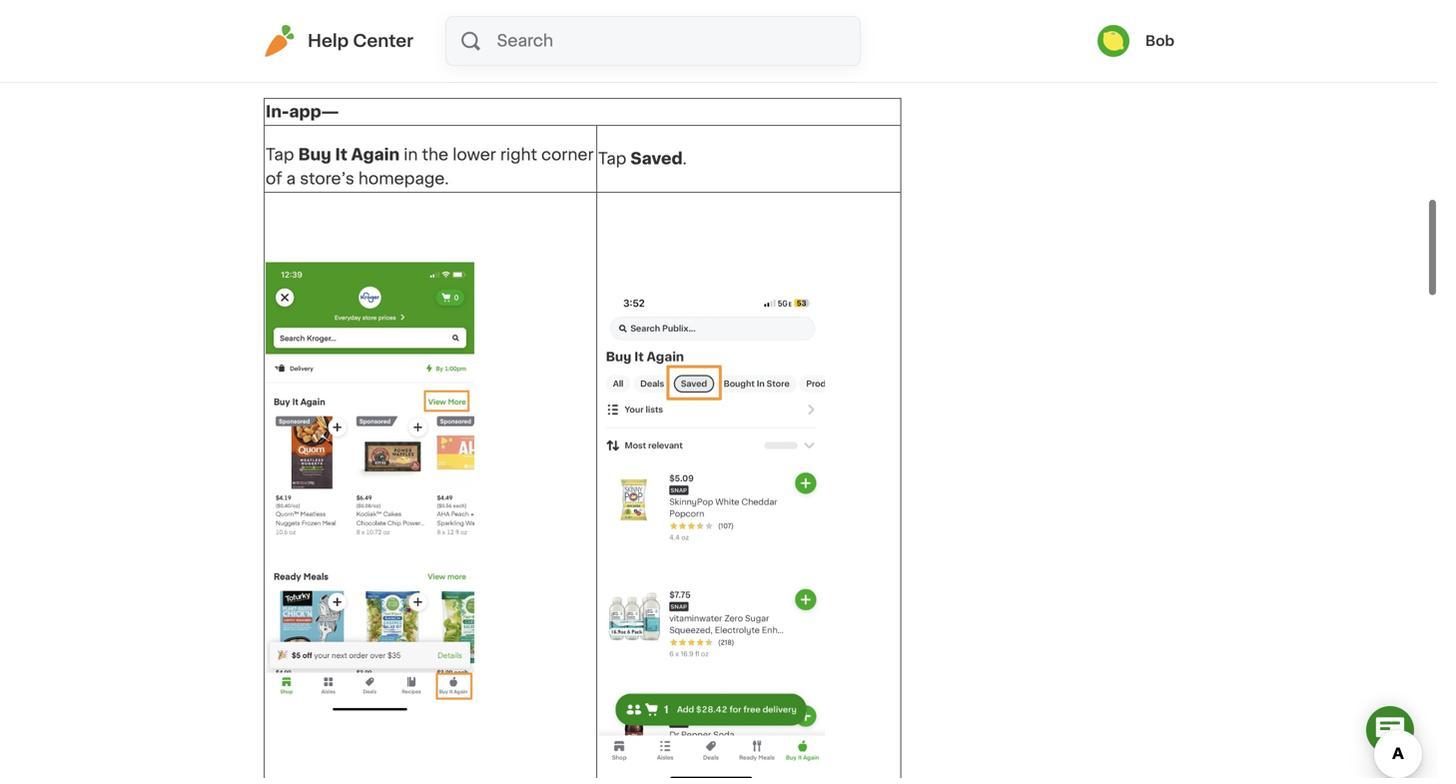 Task type: vqa. For each thing, say whether or not it's contained in the screenshot.
in the lower right corner of a store's homepage.
yes



Task type: describe. For each thing, give the bounding box(es) containing it.
help center
[[308, 32, 413, 49]]

.
[[683, 151, 687, 167]]

store's inside 'category on a store's homepage.'
[[302, 22, 356, 38]]

tap buy it again
[[266, 147, 400, 163]]

on
[[264, 22, 284, 38]]

category on a store's homepage.
[[264, 0, 901, 38]]

again
[[351, 147, 400, 163]]

a inside 'category on a store's homepage.'
[[288, 22, 298, 38]]

it
[[335, 147, 347, 163]]

buy
[[298, 147, 331, 163]]

a inside in the lower right corner of a store's homepage.
[[286, 171, 296, 187]]

lower
[[453, 147, 496, 163]]

bob link
[[1097, 25, 1174, 57]]

app—
[[289, 104, 339, 120]]

tap for tap buy it again
[[266, 147, 294, 163]]



Task type: locate. For each thing, give the bounding box(es) containing it.
store's down tap buy it again
[[300, 171, 354, 187]]

category
[[829, 0, 901, 14]]

0 vertical spatial store's
[[302, 22, 356, 38]]

homepage. inside 'category on a store's homepage.'
[[360, 22, 451, 38]]

center
[[353, 32, 413, 49]]

a right of
[[286, 171, 296, 187]]

the
[[422, 147, 449, 163]]

in the lower right corner of a store's homepage.
[[266, 147, 594, 187]]

saved
[[631, 151, 683, 167]]

a
[[288, 22, 298, 38], [286, 171, 296, 187]]

homepage. down in at the top left of the page
[[358, 171, 449, 187]]

in
[[404, 147, 418, 163]]

of
[[266, 171, 282, 187]]

store's inside in the lower right corner of a store's homepage.
[[300, 171, 354, 187]]

user avatar image
[[1097, 25, 1129, 57]]

store's
[[302, 22, 356, 38], [300, 171, 354, 187]]

right
[[500, 147, 537, 163]]

tap saved .
[[598, 151, 687, 167]]

homepage. right "help"
[[360, 22, 451, 38]]

1 horizontal spatial tap
[[598, 151, 627, 167]]

tap
[[266, 147, 294, 163], [598, 151, 627, 167]]

1 vertical spatial homepage.
[[358, 171, 449, 187]]

in-
[[266, 104, 289, 120]]

Search search field
[[495, 17, 860, 65]]

tap up of
[[266, 147, 294, 163]]

homepage. inside in the lower right corner of a store's homepage.
[[358, 171, 449, 187]]

store's right instacart image at the left
[[302, 22, 356, 38]]

1 vertical spatial a
[[286, 171, 296, 187]]

homepage.
[[360, 22, 451, 38], [358, 171, 449, 187]]

a right on
[[288, 22, 298, 38]]

0 vertical spatial homepage.
[[360, 22, 451, 38]]

in-app—
[[266, 104, 339, 120]]

bob
[[1145, 34, 1174, 48]]

tap for tap saved .
[[598, 151, 627, 167]]

corner
[[541, 147, 594, 163]]

1 vertical spatial store's
[[300, 171, 354, 187]]

instacart image
[[264, 25, 296, 57]]

help center link
[[264, 25, 413, 57]]

help
[[308, 32, 349, 49]]

0 vertical spatial a
[[288, 22, 298, 38]]

tap left saved
[[598, 151, 627, 167]]

0 horizontal spatial tap
[[266, 147, 294, 163]]



